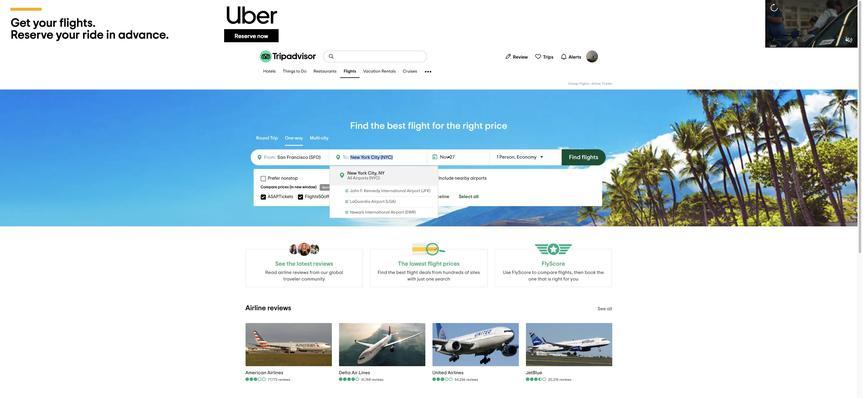 Task type: describe. For each thing, give the bounding box(es) containing it.
sponsored
[[322, 186, 337, 189]]

round trip
[[256, 136, 278, 141]]

one-way
[[285, 136, 303, 141]]

see all
[[598, 307, 613, 312]]

find for find the best flight for the right price
[[351, 121, 369, 131]]

1 vertical spatial international
[[365, 211, 390, 215]]

(ewr)
[[405, 211, 416, 215]]

tickets
[[602, 82, 613, 86]]

77,772
[[268, 378, 278, 382]]

multi-city link
[[310, 132, 329, 146]]

find for find flights
[[569, 155, 581, 161]]

61,768 reviews
[[362, 378, 384, 382]]

delta air lines
[[339, 371, 370, 376]]

flight for deals
[[407, 271, 418, 275]]

newark
[[350, 211, 364, 215]]

do
[[301, 70, 307, 74]]

61,768 reviews link
[[339, 378, 384, 383]]

use flyscore to compare flights, then book the one that is right for you
[[503, 271, 604, 282]]

to inside use flyscore to compare flights, then book the one that is right for you
[[532, 271, 537, 275]]

airlines for alaska airlines
[[356, 195, 371, 199]]

for you
[[564, 277, 579, 282]]

priceline
[[432, 195, 450, 199]]

best for deals
[[397, 271, 406, 275]]

of
[[465, 271, 469, 275]]

20,276 reviews link
[[526, 378, 572, 383]]

select
[[459, 195, 473, 199]]

flights50off
[[305, 195, 329, 199]]

alaska
[[341, 195, 355, 199]]

advertisement region
[[0, 0, 858, 48]]

use
[[503, 271, 511, 275]]

cheap flights - airline tickets
[[569, 82, 613, 86]]

all
[[348, 176, 352, 181]]

trips
[[543, 55, 554, 59]]

read airline reviews from our global traveler community
[[265, 271, 343, 282]]

nonstop
[[281, 176, 298, 181]]

best for for
[[387, 121, 406, 131]]

From where? text field
[[276, 153, 326, 162]]

-
[[590, 82, 591, 86]]

airlines for united airlines
[[448, 371, 464, 376]]

1
[[497, 155, 499, 160]]

3.5 of 5 bubbles image
[[526, 378, 547, 382]]

reviews for 54,236 reviews
[[467, 378, 479, 382]]

prefer
[[268, 176, 280, 181]]

to:
[[343, 155, 349, 160]]

person
[[500, 155, 515, 160]]

from:
[[264, 155, 276, 160]]

0 horizontal spatial flights
[[344, 70, 356, 74]]

compare
[[538, 271, 558, 275]]

airlines for american airlines
[[268, 371, 284, 376]]

the for see the latest reviews
[[287, 261, 296, 267]]

book
[[585, 271, 596, 275]]

search image
[[328, 54, 334, 60]]

3 of 5 bubbles image for american
[[246, 378, 266, 382]]

3 of 5 bubbles image for united
[[433, 378, 454, 382]]

hundreds
[[443, 271, 464, 275]]

things to do link
[[279, 66, 310, 78]]

20,276
[[549, 378, 559, 382]]

one
[[529, 277, 537, 282]]

to inside things to do link
[[297, 70, 300, 74]]

delta
[[339, 371, 351, 376]]

unpublishedflight
[[383, 195, 420, 199]]

deals
[[419, 271, 431, 275]]

multi-city
[[310, 136, 329, 141]]

include
[[439, 176, 454, 181]]

is
[[548, 277, 552, 282]]

(lga)
[[386, 200, 396, 204]]

reviews for airline reviews
[[268, 305, 291, 312]]

the for find the best flight for the right price
[[371, 121, 385, 131]]

airline reviews link
[[246, 305, 291, 312]]

reviews inside read airline reviews from our global traveler community
[[293, 271, 309, 275]]

f.
[[360, 189, 363, 193]]

things to do
[[283, 70, 307, 74]]

our
[[321, 271, 328, 275]]

things
[[283, 70, 296, 74]]

that
[[538, 277, 547, 282]]

all for select all
[[474, 195, 479, 199]]

flight prices
[[428, 261, 460, 267]]

price
[[485, 121, 508, 131]]

flight for for
[[408, 121, 430, 131]]

61,768
[[362, 378, 371, 382]]

To where? text field
[[349, 154, 404, 161]]

reviews for 77,772 reviews
[[278, 378, 290, 382]]

air
[[352, 371, 358, 376]]

all for see all
[[607, 307, 613, 312]]

nov 27
[[440, 155, 455, 160]]

profile picture image
[[586, 51, 598, 63]]

review
[[513, 55, 528, 59]]

round
[[256, 136, 269, 141]]

find the best flight deals from hundreds of sites with just one search
[[378, 271, 480, 282]]

from inside read airline reviews from our global traveler community
[[310, 271, 320, 275]]

the lowest flight prices
[[398, 261, 460, 267]]

restaurants
[[314, 70, 337, 74]]

united airlines link
[[433, 370, 479, 376]]

from inside find the best flight deals from hundreds of sites with just one search
[[432, 271, 442, 275]]

77,772 reviews
[[268, 378, 290, 382]]

laguardia
[[350, 200, 371, 204]]

reviews for 20,276 reviews
[[560, 378, 572, 382]]

one-way link
[[285, 132, 303, 146]]

alaska airlines
[[341, 195, 371, 199]]



Task type: locate. For each thing, give the bounding box(es) containing it.
alerts link
[[559, 51, 584, 63]]

then
[[574, 271, 584, 275]]

right inside use flyscore to compare flights, then book the one that is right for you
[[553, 277, 563, 282]]

cruises
[[403, 70, 417, 74]]

1 vertical spatial flight
[[407, 271, 418, 275]]

see all link
[[598, 307, 613, 312]]

1 horizontal spatial see
[[598, 307, 606, 312]]

0 horizontal spatial to
[[297, 70, 300, 74]]

airport left (jfk)
[[407, 189, 421, 193]]

flight left for
[[408, 121, 430, 131]]

1 vertical spatial flyscore
[[512, 271, 531, 275]]

2 vertical spatial airport
[[391, 211, 404, 215]]

1 horizontal spatial find
[[378, 271, 387, 275]]

2 horizontal spatial find
[[569, 155, 581, 161]]

tripadvisor image
[[260, 51, 316, 63]]

1 horizontal spatial to
[[532, 271, 537, 275]]

1 person , economy
[[497, 155, 537, 160]]

0 vertical spatial airport
[[407, 189, 421, 193]]

to
[[297, 70, 300, 74], [532, 271, 537, 275]]

0 vertical spatial flyscore
[[542, 261, 566, 267]]

flights
[[344, 70, 356, 74], [580, 82, 590, 86]]

trips link
[[533, 51, 556, 63]]

airline reviews
[[246, 305, 291, 312]]

0 horizontal spatial airport
[[372, 200, 385, 204]]

1 from from the left
[[310, 271, 320, 275]]

flyscore up "compare" at right
[[542, 261, 566, 267]]

0 vertical spatial best
[[387, 121, 406, 131]]

compare prices (in new window)
[[261, 186, 317, 189]]

airport down (lga)
[[391, 211, 404, 215]]

one-
[[285, 136, 295, 141]]

flights link
[[340, 66, 360, 78]]

to up one
[[532, 271, 537, 275]]

0 vertical spatial to
[[297, 70, 300, 74]]

flights,
[[559, 271, 573, 275]]

the
[[371, 121, 385, 131], [447, 121, 461, 131], [287, 261, 296, 267], [388, 271, 396, 275], [597, 271, 604, 275]]

prefer nonstop
[[268, 176, 298, 181]]

3 of 5 bubbles image down american
[[246, 378, 266, 382]]

jetblue
[[526, 371, 543, 376]]

united airlines
[[433, 371, 464, 376]]

0 horizontal spatial 3 of 5 bubbles image
[[246, 378, 266, 382]]

latest
[[297, 261, 312, 267]]

airlines inside united airlines link
[[448, 371, 464, 376]]

1 horizontal spatial flights
[[580, 82, 590, 86]]

find inside find the best flight deals from hundreds of sites with just one search
[[378, 271, 387, 275]]

airlines up the 54,236 reviews "link"
[[448, 371, 464, 376]]

airlines up "77,772"
[[268, 371, 284, 376]]

read
[[265, 271, 277, 275]]

flight inside find the best flight deals from hundreds of sites with just one search
[[407, 271, 418, 275]]

include nearby airports
[[439, 176, 487, 181]]

flyscore inside use flyscore to compare flights, then book the one that is right for you
[[512, 271, 531, 275]]

city
[[321, 136, 329, 141]]

economy
[[517, 155, 537, 160]]

0 horizontal spatial right
[[463, 121, 483, 131]]

(jfk)
[[422, 189, 431, 193]]

2 horizontal spatial airlines
[[448, 371, 464, 376]]

0 horizontal spatial airline
[[246, 305, 266, 312]]

1 vertical spatial best
[[397, 271, 406, 275]]

kennedy
[[364, 189, 381, 193]]

john f. kennedy international airport (jfk)
[[350, 189, 431, 193]]

sites
[[470, 271, 480, 275]]

reviews
[[314, 261, 333, 267], [293, 271, 309, 275], [268, 305, 291, 312], [372, 378, 384, 382], [278, 378, 290, 382], [467, 378, 479, 382], [560, 378, 572, 382]]

find inside button
[[569, 155, 581, 161]]

0 horizontal spatial all
[[474, 195, 479, 199]]

see for see all
[[598, 307, 606, 312]]

3 of 5 bubbles image down united
[[433, 378, 454, 382]]

right left price
[[463, 121, 483, 131]]

1 horizontal spatial airlines
[[356, 195, 371, 199]]

reviews for 61,768 reviews
[[372, 378, 384, 382]]

compare
[[261, 186, 277, 189]]

review link
[[503, 51, 531, 63]]

flyscore
[[542, 261, 566, 267], [512, 271, 531, 275]]

flights left -
[[580, 82, 590, 86]]

select all
[[459, 195, 479, 199]]

airline
[[278, 271, 292, 275]]

2 vertical spatial find
[[378, 271, 387, 275]]

right right is
[[553, 277, 563, 282]]

2 3 of 5 bubbles image from the left
[[433, 378, 454, 382]]

one search
[[426, 277, 451, 282]]

nov
[[440, 155, 449, 160]]

lines
[[359, 371, 370, 376]]

1 horizontal spatial all
[[607, 307, 613, 312]]

reviews inside "link"
[[560, 378, 572, 382]]

cheap
[[569, 82, 579, 86]]

1 horizontal spatial flyscore
[[542, 261, 566, 267]]

1 vertical spatial to
[[532, 271, 537, 275]]

airport up newark international airport (ewr)
[[372, 200, 385, 204]]

1 vertical spatial right
[[553, 277, 563, 282]]

for
[[433, 121, 445, 131]]

best
[[387, 121, 406, 131], [397, 271, 406, 275]]

new
[[348, 171, 357, 176]]

flyscore up one
[[512, 271, 531, 275]]

0 horizontal spatial find
[[351, 121, 369, 131]]

find flights button
[[562, 150, 606, 166]]

see for see the latest reviews
[[275, 261, 286, 267]]

0 vertical spatial see
[[275, 261, 286, 267]]

find flights
[[569, 155, 599, 161]]

the for find the best flight deals from hundreds of sites with just one search
[[388, 271, 396, 275]]

77,772 reviews link
[[246, 378, 290, 383]]

global
[[329, 271, 343, 275]]

the inside use flyscore to compare flights, then book the one that is right for you
[[597, 271, 604, 275]]

airports
[[471, 176, 487, 181]]

restaurants link
[[310, 66, 340, 78]]

1 horizontal spatial right
[[553, 277, 563, 282]]

3 of 5 bubbles image inside 77,772 reviews link
[[246, 378, 266, 382]]

flight up with
[[407, 271, 418, 275]]

1 horizontal spatial airline
[[592, 82, 601, 86]]

city,
[[368, 171, 378, 176]]

0 vertical spatial airline
[[592, 82, 601, 86]]

vacation rentals link
[[360, 66, 400, 78]]

54,236
[[455, 378, 466, 382]]

reviews inside "link"
[[467, 378, 479, 382]]

0 horizontal spatial airlines
[[268, 371, 284, 376]]

1 3 of 5 bubbles image from the left
[[246, 378, 266, 382]]

find
[[351, 121, 369, 131], [569, 155, 581, 161], [378, 271, 387, 275]]

20,276 reviews
[[549, 378, 572, 382]]

1 vertical spatial all
[[607, 307, 613, 312]]

from up one search
[[432, 271, 442, 275]]

0 horizontal spatial from
[[310, 271, 320, 275]]

flights left vacation
[[344, 70, 356, 74]]

see
[[275, 261, 286, 267], [598, 307, 606, 312]]

trip
[[270, 136, 278, 141]]

american airlines link
[[246, 370, 290, 376]]

vacation rentals
[[364, 70, 396, 74]]

0 vertical spatial international
[[382, 189, 406, 193]]

to left do
[[297, 70, 300, 74]]

1 vertical spatial find
[[569, 155, 581, 161]]

2 from from the left
[[432, 271, 442, 275]]

1 horizontal spatial 3 of 5 bubbles image
[[433, 378, 454, 382]]

american
[[246, 371, 267, 376]]

0 horizontal spatial flyscore
[[512, 271, 531, 275]]

1 horizontal spatial airport
[[391, 211, 404, 215]]

3 of 5 bubbles image
[[246, 378, 266, 382], [433, 378, 454, 382]]

3 of 5 bubbles image inside the 54,236 reviews "link"
[[433, 378, 454, 382]]

None search field
[[324, 51, 427, 62]]

1 vertical spatial airport
[[372, 200, 385, 204]]

0 horizontal spatial see
[[275, 261, 286, 267]]

find the best flight for the right price
[[351, 121, 508, 131]]

0 vertical spatial right
[[463, 121, 483, 131]]

airlines inside american airlines link
[[268, 371, 284, 376]]

international up unpublishedflight
[[382, 189, 406, 193]]

best inside find the best flight deals from hundreds of sites with just one search
[[397, 271, 406, 275]]

hotels link
[[260, 66, 279, 78]]

delta air lines link
[[339, 370, 384, 376]]

see the latest reviews
[[275, 261, 333, 267]]

ny
[[379, 171, 385, 176]]

the inside find the best flight deals from hundreds of sites with just one search
[[388, 271, 396, 275]]

new york city, ny all airports (nyc)
[[348, 171, 385, 181]]

find for find the best flight deals from hundreds of sites with just one search
[[378, 271, 387, 275]]

united
[[433, 371, 447, 376]]

airlines
[[356, 195, 371, 199], [268, 371, 284, 376], [448, 371, 464, 376]]

1 vertical spatial airline
[[246, 305, 266, 312]]

1 horizontal spatial from
[[432, 271, 442, 275]]

1 vertical spatial flights
[[580, 82, 590, 86]]

american airlines
[[246, 371, 284, 376]]

airlines down f.
[[356, 195, 371, 199]]

lowest
[[410, 261, 427, 267]]

from left our
[[310, 271, 320, 275]]

alerts
[[569, 55, 582, 59]]

0 vertical spatial all
[[474, 195, 479, 199]]

flight
[[408, 121, 430, 131], [407, 271, 418, 275]]

0 vertical spatial flight
[[408, 121, 430, 131]]

0 vertical spatial find
[[351, 121, 369, 131]]

4 of 5 bubbles image
[[339, 378, 360, 382]]

window)
[[303, 186, 317, 189]]

new
[[295, 186, 302, 189]]

international down laguardia airport (lga)
[[365, 211, 390, 215]]

2 horizontal spatial airport
[[407, 189, 421, 193]]

with
[[408, 277, 416, 282]]

0 vertical spatial flights
[[344, 70, 356, 74]]

,
[[515, 155, 516, 160]]

vacation
[[364, 70, 381, 74]]

(nyc)
[[370, 176, 380, 181]]

the
[[398, 261, 409, 267]]

1 vertical spatial see
[[598, 307, 606, 312]]



Task type: vqa. For each thing, say whether or not it's contained in the screenshot.
left Check
no



